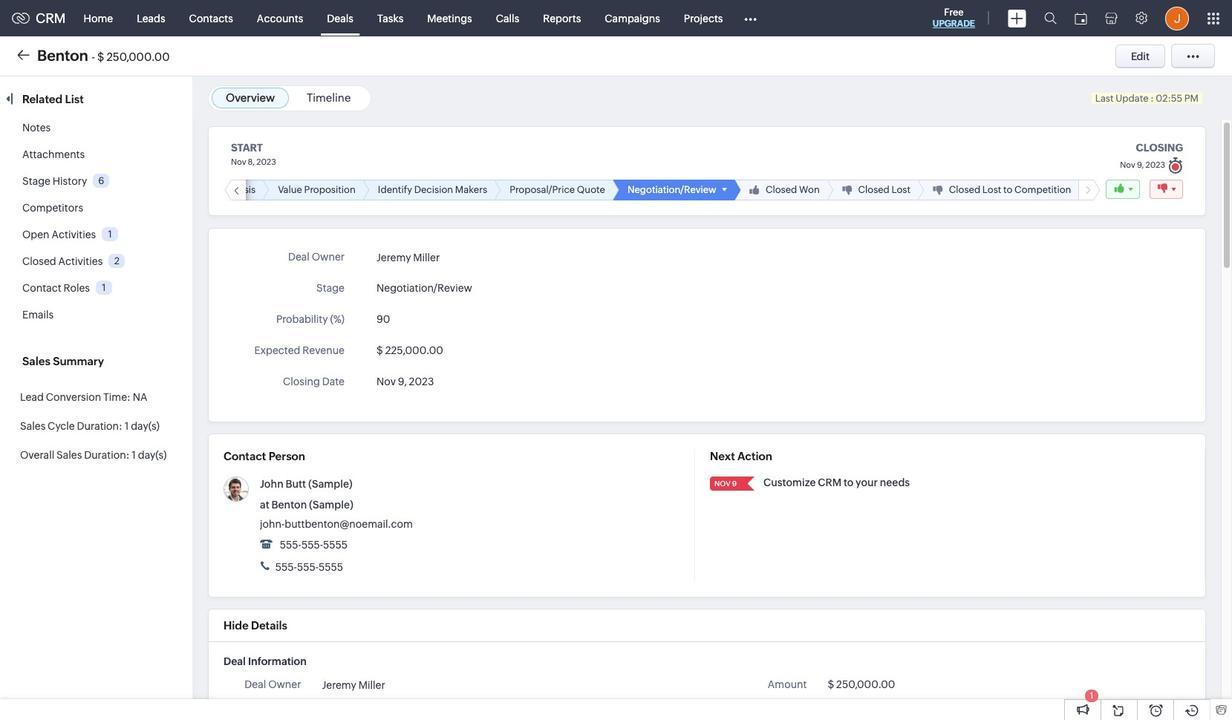 Task type: describe. For each thing, give the bounding box(es) containing it.
$ inside the benton - $ 250,000.00
[[97, 50, 104, 63]]

closed lost to competition
[[949, 184, 1072, 195]]

at
[[260, 499, 269, 511]]

next
[[710, 450, 735, 463]]

(sample) for at benton (sample)
[[309, 499, 353, 511]]

notes link
[[22, 122, 51, 134]]

attachments link
[[22, 149, 85, 160]]

home
[[84, 12, 113, 24]]

profile element
[[1157, 0, 1198, 36]]

competitors
[[22, 202, 83, 214]]

:
[[1151, 93, 1154, 104]]

last
[[1096, 93, 1114, 104]]

meetings
[[427, 12, 472, 24]]

value
[[278, 184, 302, 195]]

overall
[[20, 449, 54, 461]]

1 vertical spatial 9,
[[398, 376, 407, 388]]

$ for amount
[[828, 679, 834, 691]]

john butt (sample)
[[260, 478, 353, 490]]

nov left 9
[[715, 480, 731, 488]]

1 horizontal spatial benton
[[272, 499, 307, 511]]

free upgrade
[[933, 7, 975, 29]]

1 vertical spatial miller
[[359, 680, 385, 692]]

campaigns
[[605, 12, 660, 24]]

value proposition
[[278, 184, 356, 195]]

list
[[65, 93, 84, 105]]

hide
[[224, 620, 249, 632]]

1 vertical spatial 5555
[[319, 562, 343, 574]]

emails link
[[22, 309, 54, 321]]

closed activities
[[22, 256, 103, 267]]

nov inside "closing nov 9, 2023"
[[1121, 160, 1136, 169]]

closing date
[[283, 376, 345, 388]]

customize crm to your needs
[[764, 477, 910, 489]]

related
[[22, 93, 63, 105]]

details
[[251, 620, 287, 632]]

closing
[[283, 376, 320, 388]]

accounts link
[[245, 0, 315, 36]]

time:
[[103, 392, 131, 403]]

duration: for sales cycle duration:
[[77, 420, 122, 432]]

225,000.00
[[385, 345, 443, 357]]

lost for closed lost to competition
[[983, 184, 1002, 195]]

create menu element
[[999, 0, 1036, 36]]

emails
[[22, 309, 54, 321]]

1 vertical spatial jeremy miller
[[322, 680, 385, 692]]

benton - $ 250,000.00
[[37, 46, 170, 64]]

contacts
[[189, 12, 233, 24]]

0 vertical spatial negotiation/review
[[628, 184, 717, 195]]

projects link
[[672, 0, 735, 36]]

0 vertical spatial 555-555-5555
[[278, 539, 348, 551]]

person
[[269, 450, 305, 463]]

last update : 02:55 pm
[[1096, 93, 1199, 104]]

john-buttbenton@noemail.com
[[260, 519, 413, 530]]

meetings link
[[416, 0, 484, 36]]

contact person
[[224, 450, 305, 463]]

9, inside "closing nov 9, 2023"
[[1137, 160, 1144, 169]]

sales cycle duration: 1 day(s)
[[20, 420, 160, 432]]

1 vertical spatial negotiation/review
[[377, 282, 472, 294]]

1 horizontal spatial 2023
[[409, 376, 434, 388]]

contact roles
[[22, 282, 90, 294]]

0 vertical spatial deal owner
[[288, 251, 345, 263]]

duration: for overall sales duration:
[[84, 449, 130, 461]]

closed activities link
[[22, 256, 103, 267]]

competitors link
[[22, 202, 83, 214]]

day(s) for sales cycle duration: 1 day(s)
[[131, 420, 160, 432]]

action
[[738, 450, 773, 463]]

sales for sales summary
[[22, 355, 50, 368]]

8,
[[248, 157, 255, 166]]

nov down $  225,000.00
[[377, 376, 396, 388]]

6
[[98, 175, 104, 186]]

0 horizontal spatial owner
[[268, 679, 301, 691]]

$  250,000.00
[[828, 679, 896, 691]]

needs
[[188, 184, 217, 195]]

$ for expected revenue
[[377, 345, 383, 357]]

day(s) for overall sales duration: 1 day(s)
[[138, 449, 167, 461]]

1 vertical spatial 250,000.00
[[837, 679, 896, 691]]

edit
[[1131, 50, 1150, 62]]

john-
[[260, 519, 285, 530]]

create menu image
[[1008, 9, 1027, 27]]

02:55
[[1156, 93, 1183, 104]]

competition
[[1015, 184, 1072, 195]]

deals link
[[315, 0, 365, 36]]

notes
[[22, 122, 51, 134]]

calendar image
[[1075, 12, 1088, 24]]

proposal/price quote
[[510, 184, 605, 195]]

search element
[[1036, 0, 1066, 36]]

stage history
[[22, 175, 87, 187]]

quote
[[577, 184, 605, 195]]

makers
[[455, 184, 487, 195]]

needs
[[880, 477, 910, 489]]

2023 for start
[[257, 157, 276, 166]]

lost for closed lost
[[892, 184, 911, 195]]

nov inside start nov 8, 2023
[[231, 157, 246, 166]]

john
[[260, 478, 284, 490]]

home link
[[72, 0, 125, 36]]

history
[[53, 175, 87, 187]]

at benton (sample)
[[260, 499, 353, 511]]

needs analysis
[[188, 184, 256, 195]]

closed lost
[[858, 184, 911, 195]]



Task type: locate. For each thing, give the bounding box(es) containing it.
sales up lead
[[22, 355, 50, 368]]

0 horizontal spatial miller
[[359, 680, 385, 692]]

1 vertical spatial $
[[377, 345, 383, 357]]

1 vertical spatial activities
[[58, 256, 103, 267]]

-
[[92, 50, 95, 63]]

closed for closed activities
[[22, 256, 56, 267]]

0 vertical spatial activities
[[52, 229, 96, 241]]

contacts link
[[177, 0, 245, 36]]

2 vertical spatial deal
[[245, 679, 266, 691]]

to for competition
[[1004, 184, 1013, 195]]

edit button
[[1116, 44, 1166, 68]]

john-buttbenton@noemail.com link
[[260, 519, 413, 530]]

1 vertical spatial stage
[[317, 282, 345, 294]]

0 vertical spatial benton
[[37, 46, 88, 64]]

calls
[[496, 12, 520, 24]]

(sample) up john-buttbenton@noemail.com
[[309, 499, 353, 511]]

your
[[856, 477, 878, 489]]

1 vertical spatial jeremy
[[322, 680, 356, 692]]

information
[[248, 656, 307, 668]]

(sample) up the benton (sample) link
[[308, 478, 353, 490]]

nov 9, 2023
[[377, 376, 434, 388]]

crm left home
[[36, 10, 66, 26]]

(%)
[[330, 314, 345, 325]]

deal down hide
[[224, 656, 246, 668]]

stage up competitors link
[[22, 175, 50, 187]]

closed for closed won
[[766, 184, 797, 195]]

update
[[1116, 93, 1149, 104]]

0 vertical spatial jeremy
[[377, 252, 411, 264]]

probability
[[276, 314, 328, 325]]

na
[[133, 392, 147, 403]]

deal up probability
[[288, 251, 310, 263]]

butt
[[286, 478, 306, 490]]

sales for sales cycle duration: 1 day(s)
[[20, 420, 46, 432]]

1 vertical spatial (sample)
[[309, 499, 353, 511]]

2023 inside "closing nov 9, 2023"
[[1146, 160, 1166, 169]]

to for your
[[844, 477, 854, 489]]

0 horizontal spatial 9,
[[398, 376, 407, 388]]

0 horizontal spatial lost
[[892, 184, 911, 195]]

1 horizontal spatial 9,
[[1137, 160, 1144, 169]]

0 horizontal spatial 2023
[[257, 157, 276, 166]]

search image
[[1045, 12, 1057, 25]]

duration:
[[77, 420, 122, 432], [84, 449, 130, 461]]

0 vertical spatial sales
[[22, 355, 50, 368]]

owner up the (%)
[[312, 251, 345, 263]]

conversion
[[46, 392, 101, 403]]

duration: up "overall sales duration: 1 day(s)"
[[77, 420, 122, 432]]

1 vertical spatial owner
[[268, 679, 301, 691]]

sales left cycle
[[20, 420, 46, 432]]

0 horizontal spatial to
[[844, 477, 854, 489]]

hide details link
[[224, 620, 287, 632]]

calls link
[[484, 0, 531, 36]]

0 horizontal spatial contact
[[22, 282, 61, 294]]

benton down butt
[[272, 499, 307, 511]]

1 horizontal spatial crm
[[818, 477, 842, 489]]

1 horizontal spatial lost
[[983, 184, 1002, 195]]

amount
[[768, 679, 807, 691]]

Other Modules field
[[735, 6, 767, 30]]

contact up emails
[[22, 282, 61, 294]]

contact roles link
[[22, 282, 90, 294]]

2 vertical spatial sales
[[56, 449, 82, 461]]

to
[[1004, 184, 1013, 195], [844, 477, 854, 489]]

expected revenue
[[254, 345, 345, 357]]

expected
[[254, 345, 301, 357]]

1 vertical spatial 555-555-5555
[[273, 562, 343, 574]]

0 horizontal spatial negotiation/review
[[377, 282, 472, 294]]

1 horizontal spatial miller
[[413, 252, 440, 264]]

(sample) for john butt (sample)
[[308, 478, 353, 490]]

reports
[[543, 12, 581, 24]]

timeline
[[307, 91, 351, 104]]

1 vertical spatial deal owner
[[245, 679, 301, 691]]

overview link
[[226, 91, 275, 104]]

$ down 90
[[377, 345, 383, 357]]

decision
[[414, 184, 453, 195]]

0 vertical spatial day(s)
[[131, 420, 160, 432]]

activities up closed activities
[[52, 229, 96, 241]]

0 horizontal spatial 250,000.00
[[107, 50, 170, 63]]

revenue
[[303, 345, 345, 357]]

buttbenton@noemail.com
[[285, 519, 413, 530]]

proposition
[[304, 184, 356, 195]]

deals
[[327, 12, 354, 24]]

closed for closed lost to competition
[[949, 184, 981, 195]]

stage history link
[[22, 175, 87, 187]]

250,000.00 inside the benton - $ 250,000.00
[[107, 50, 170, 63]]

start
[[231, 142, 263, 154]]

1 horizontal spatial jeremy
[[377, 252, 411, 264]]

cycle
[[48, 420, 75, 432]]

1 horizontal spatial 250,000.00
[[837, 679, 896, 691]]

john butt (sample) link
[[260, 478, 353, 490]]

0 vertical spatial contact
[[22, 282, 61, 294]]

overview
[[226, 91, 275, 104]]

2023
[[257, 157, 276, 166], [1146, 160, 1166, 169], [409, 376, 434, 388]]

sales down cycle
[[56, 449, 82, 461]]

next action
[[710, 450, 773, 463]]

reports link
[[531, 0, 593, 36]]

crm left your
[[818, 477, 842, 489]]

deal owner down information
[[245, 679, 301, 691]]

to left your
[[844, 477, 854, 489]]

leads
[[137, 12, 165, 24]]

1 vertical spatial sales
[[20, 420, 46, 432]]

closed for closed lost
[[858, 184, 890, 195]]

1 vertical spatial contact
[[224, 450, 266, 463]]

1 vertical spatial crm
[[818, 477, 842, 489]]

jeremy
[[377, 252, 411, 264], [322, 680, 356, 692]]

deal owner up the probability (%)
[[288, 251, 345, 263]]

555-
[[280, 539, 302, 551], [302, 539, 323, 551], [275, 562, 297, 574], [297, 562, 319, 574]]

1 horizontal spatial to
[[1004, 184, 1013, 195]]

sales summary
[[22, 355, 104, 368]]

1 horizontal spatial owner
[[312, 251, 345, 263]]

miller
[[413, 252, 440, 264], [359, 680, 385, 692]]

activities for closed activities
[[58, 256, 103, 267]]

proposal/price
[[510, 184, 575, 195]]

closing nov 9, 2023
[[1121, 142, 1183, 169]]

negotiation/review
[[628, 184, 717, 195], [377, 282, 472, 294]]

activities up 'roles' in the top left of the page
[[58, 256, 103, 267]]

2 horizontal spatial $
[[828, 679, 834, 691]]

0 horizontal spatial crm
[[36, 10, 66, 26]]

1 horizontal spatial stage
[[317, 282, 345, 294]]

0 vertical spatial $
[[97, 50, 104, 63]]

contact for contact roles
[[22, 282, 61, 294]]

9
[[732, 480, 737, 488]]

tasks
[[377, 12, 404, 24]]

owner down information
[[268, 679, 301, 691]]

1 vertical spatial day(s)
[[138, 449, 167, 461]]

leads link
[[125, 0, 177, 36]]

campaigns link
[[593, 0, 672, 36]]

stage for stage history
[[22, 175, 50, 187]]

contact for contact person
[[224, 450, 266, 463]]

2023 down 225,000.00
[[409, 376, 434, 388]]

nov 9
[[715, 480, 737, 488]]

0 vertical spatial 5555
[[323, 539, 348, 551]]

activities for open activities
[[52, 229, 96, 241]]

2
[[114, 255, 120, 267]]

2023 right 8,
[[257, 157, 276, 166]]

pm
[[1185, 93, 1199, 104]]

0 horizontal spatial benton
[[37, 46, 88, 64]]

0 vertical spatial deal
[[288, 251, 310, 263]]

1 horizontal spatial negotiation/review
[[628, 184, 717, 195]]

1 vertical spatial benton
[[272, 499, 307, 511]]

$  225,000.00
[[377, 345, 443, 357]]

benton left "-" on the top left
[[37, 46, 88, 64]]

closing
[[1136, 142, 1183, 154]]

0 horizontal spatial $
[[97, 50, 104, 63]]

9, down closing in the right top of the page
[[1137, 160, 1144, 169]]

contact
[[22, 282, 61, 294], [224, 450, 266, 463]]

customize crm to your needs link
[[764, 477, 910, 489]]

0 vertical spatial to
[[1004, 184, 1013, 195]]

0 vertical spatial miller
[[413, 252, 440, 264]]

contact up 'john' on the bottom left
[[224, 450, 266, 463]]

0 vertical spatial stage
[[22, 175, 50, 187]]

1 lost from the left
[[892, 184, 911, 195]]

1 vertical spatial to
[[844, 477, 854, 489]]

0 vertical spatial jeremy miller
[[377, 252, 440, 264]]

2 horizontal spatial 2023
[[1146, 160, 1166, 169]]

0 horizontal spatial stage
[[22, 175, 50, 187]]

nov left 8,
[[231, 157, 246, 166]]

to left "competition" at the top right
[[1004, 184, 1013, 195]]

projects
[[684, 12, 723, 24]]

free
[[944, 7, 964, 18]]

2023 down closing in the right top of the page
[[1146, 160, 1166, 169]]

stage for stage
[[317, 282, 345, 294]]

(sample)
[[308, 478, 353, 490], [309, 499, 353, 511]]

250,000.00
[[107, 50, 170, 63], [837, 679, 896, 691]]

0 vertical spatial duration:
[[77, 420, 122, 432]]

jeremy miller
[[377, 252, 440, 264], [322, 680, 385, 692]]

1 horizontal spatial $
[[377, 345, 383, 357]]

roles
[[63, 282, 90, 294]]

1 horizontal spatial contact
[[224, 450, 266, 463]]

nov
[[231, 157, 246, 166], [1121, 160, 1136, 169], [377, 376, 396, 388], [715, 480, 731, 488]]

$ right "-" on the top left
[[97, 50, 104, 63]]

won
[[799, 184, 820, 195]]

deal down deal information at the bottom
[[245, 679, 266, 691]]

probability (%)
[[276, 314, 345, 325]]

9, down $  225,000.00
[[398, 376, 407, 388]]

0 vertical spatial 250,000.00
[[107, 50, 170, 63]]

$ right amount
[[828, 679, 834, 691]]

analysis
[[219, 184, 256, 195]]

0 vertical spatial crm
[[36, 10, 66, 26]]

1 vertical spatial deal
[[224, 656, 246, 668]]

stage up the (%)
[[317, 282, 345, 294]]

profile image
[[1166, 6, 1189, 30]]

duration: down sales cycle duration: 1 day(s)
[[84, 449, 130, 461]]

0 horizontal spatial jeremy
[[322, 680, 356, 692]]

2023 for closing
[[1146, 160, 1166, 169]]

lead conversion time: na
[[20, 392, 147, 403]]

2 lost from the left
[[983, 184, 1002, 195]]

2023 inside start nov 8, 2023
[[257, 157, 276, 166]]

open activities link
[[22, 229, 96, 241]]

deal information
[[224, 656, 307, 668]]

identify decision makers
[[378, 184, 487, 195]]

0 vertical spatial owner
[[312, 251, 345, 263]]

benton (sample) link
[[272, 499, 353, 511]]

nov down update
[[1121, 160, 1136, 169]]

open activities
[[22, 229, 96, 241]]

1 vertical spatial duration:
[[84, 449, 130, 461]]

0 vertical spatial 9,
[[1137, 160, 1144, 169]]

0 vertical spatial (sample)
[[308, 478, 353, 490]]

2 vertical spatial $
[[828, 679, 834, 691]]

lead
[[20, 392, 44, 403]]



Task type: vqa. For each thing, say whether or not it's contained in the screenshot.
bottom By
no



